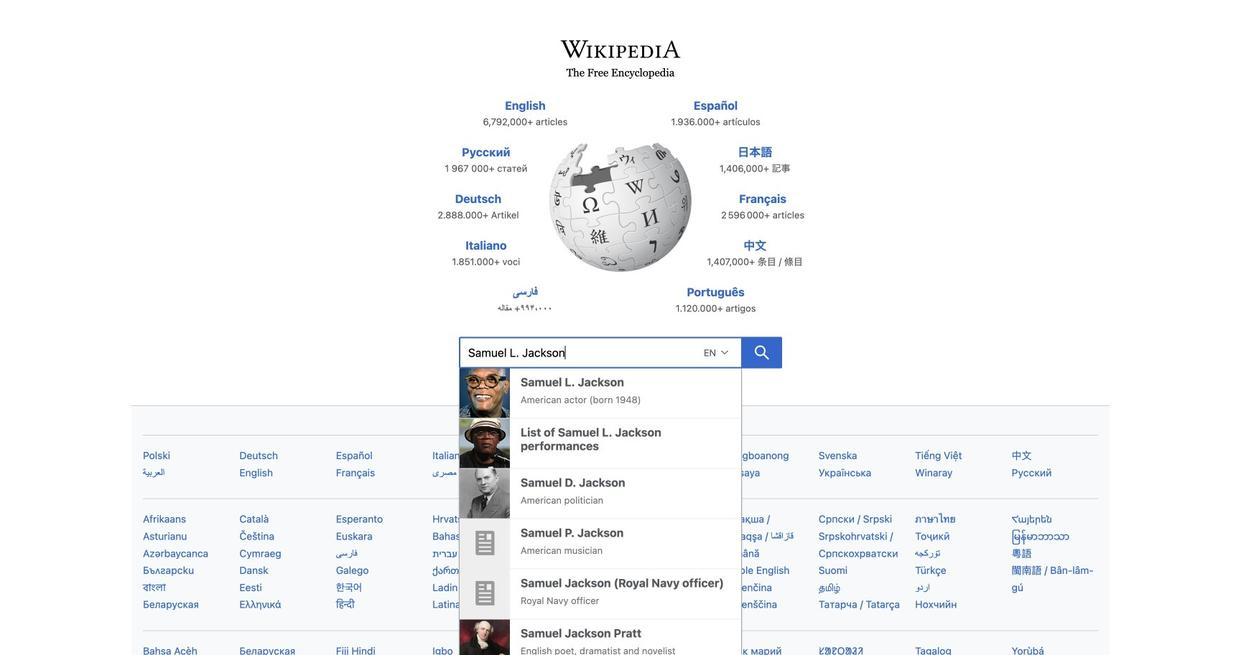 Task type: vqa. For each thing, say whether or not it's contained in the screenshot.
search box
yes



Task type: locate. For each thing, give the bounding box(es) containing it.
None search field
[[427, 333, 814, 656]]

None search field
[[459, 337, 742, 369]]



Task type: describe. For each thing, give the bounding box(es) containing it.
all languages element
[[9, 391, 1232, 656]]

top languages element
[[422, 97, 819, 330]]



